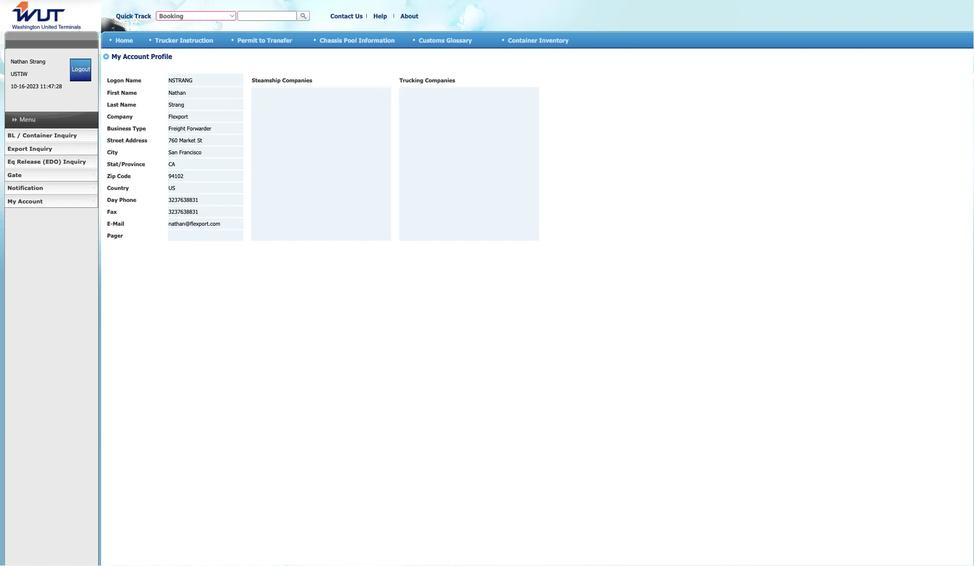 Task type: vqa. For each thing, say whether or not it's contained in the screenshot.
05-
no



Task type: describe. For each thing, give the bounding box(es) containing it.
export
[[7, 145, 28, 152]]

my
[[7, 198, 16, 204]]

customs glossary
[[419, 36, 472, 44]]

about link
[[401, 12, 419, 19]]

nathan strang
[[11, 58, 45, 65]]

glossary
[[447, 36, 472, 44]]

1 horizontal spatial container
[[509, 36, 538, 44]]

eq release (edo) inquiry
[[7, 158, 86, 165]]

bl / container inquiry
[[7, 132, 77, 139]]

bl
[[7, 132, 15, 139]]

1 vertical spatial inquiry
[[29, 145, 52, 152]]

chassis pool information
[[320, 36, 395, 44]]

notification link
[[4, 182, 98, 195]]

0 horizontal spatial container
[[23, 132, 52, 139]]

to
[[259, 36, 266, 44]]

my account link
[[4, 195, 98, 208]]

bl / container inquiry link
[[4, 129, 98, 142]]

instruction
[[180, 36, 213, 44]]

container inventory
[[509, 36, 569, 44]]

chassis
[[320, 36, 342, 44]]

release
[[17, 158, 41, 165]]

customs
[[419, 36, 445, 44]]

information
[[359, 36, 395, 44]]

permit
[[238, 36, 258, 44]]

inventory
[[540, 36, 569, 44]]

transfer
[[267, 36, 292, 44]]

inquiry for container
[[54, 132, 77, 139]]

gate
[[7, 171, 22, 178]]

about
[[401, 12, 419, 19]]

my account
[[7, 198, 43, 204]]

strang
[[30, 58, 45, 65]]

contact us
[[331, 12, 363, 19]]

account
[[18, 198, 43, 204]]

pool
[[344, 36, 357, 44]]

quick track
[[116, 12, 151, 19]]



Task type: locate. For each thing, give the bounding box(es) containing it.
trucker instruction
[[155, 36, 213, 44]]

nathan
[[11, 58, 28, 65]]

inquiry right (edo)
[[63, 158, 86, 165]]

eq release (edo) inquiry link
[[4, 155, 98, 168]]

export inquiry
[[7, 145, 52, 152]]

notification
[[7, 185, 43, 191]]

gate link
[[4, 168, 98, 182]]

eq
[[7, 158, 15, 165]]

ustiw
[[11, 70, 28, 77]]

None text field
[[238, 11, 297, 21]]

login image
[[70, 59, 91, 81]]

inquiry up export inquiry link
[[54, 132, 77, 139]]

help
[[374, 12, 387, 19]]

us
[[356, 12, 363, 19]]

contact us link
[[331, 12, 363, 19]]

inquiry down the bl / container inquiry
[[29, 145, 52, 152]]

help link
[[374, 12, 387, 19]]

inquiry for (edo)
[[63, 158, 86, 165]]

10-16-2023 11:47:28
[[11, 83, 62, 90]]

11:47:28
[[40, 83, 62, 90]]

track
[[135, 12, 151, 19]]

0 vertical spatial container
[[509, 36, 538, 44]]

2023
[[27, 83, 39, 90]]

quick
[[116, 12, 133, 19]]

/
[[17, 132, 21, 139]]

trucker
[[155, 36, 178, 44]]

0 vertical spatial inquiry
[[54, 132, 77, 139]]

1 vertical spatial container
[[23, 132, 52, 139]]

16-
[[19, 83, 27, 90]]

inquiry
[[54, 132, 77, 139], [29, 145, 52, 152], [63, 158, 86, 165]]

permit to transfer
[[238, 36, 292, 44]]

export inquiry link
[[4, 142, 98, 155]]

container left inventory in the top right of the page
[[509, 36, 538, 44]]

(edo)
[[43, 158, 61, 165]]

10-
[[11, 83, 19, 90]]

contact
[[331, 12, 354, 19]]

2 vertical spatial inquiry
[[63, 158, 86, 165]]

home
[[116, 36, 133, 44]]

container up export inquiry
[[23, 132, 52, 139]]

container
[[509, 36, 538, 44], [23, 132, 52, 139]]



